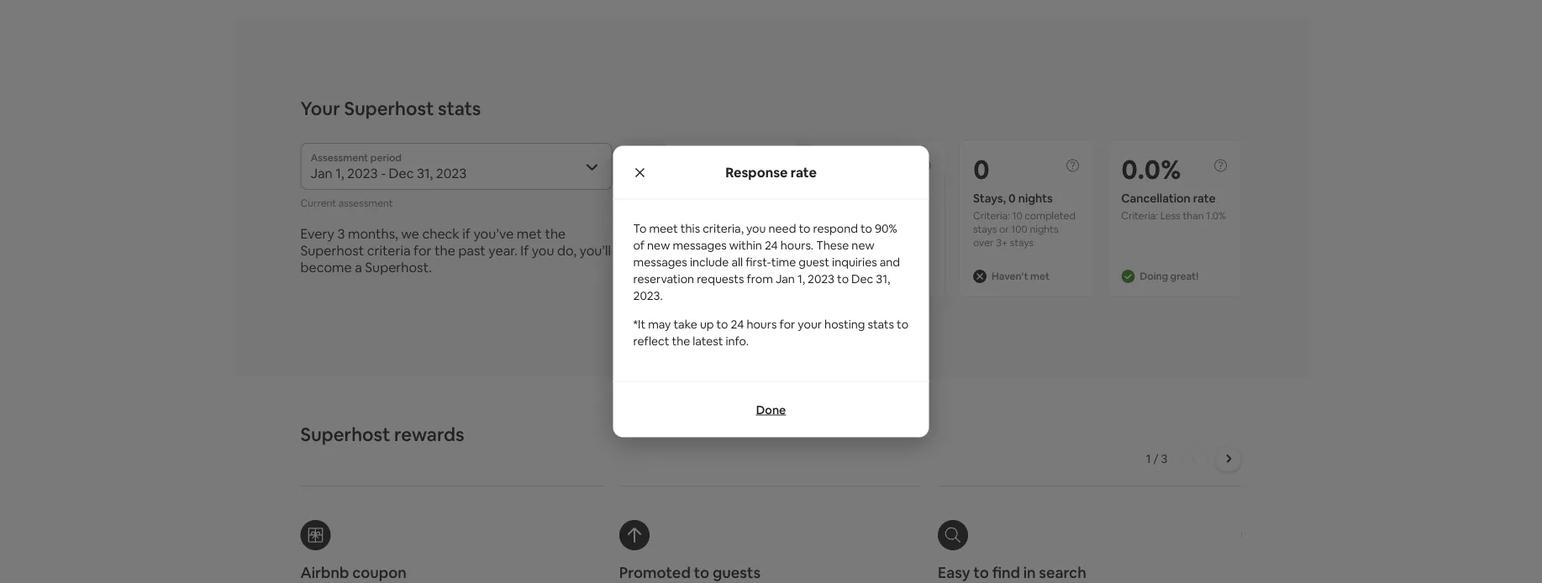Task type: locate. For each thing, give the bounding box(es) containing it.
met down all
[[734, 270, 754, 283]]

3
[[337, 225, 345, 242], [1161, 451, 1168, 467]]

1 vertical spatial for
[[780, 316, 795, 332]]

haven't down 3+ at top
[[992, 270, 1028, 283]]

2 criteria: from the left
[[825, 209, 862, 222]]

to left find
[[974, 563, 989, 583]]

90%
[[864, 209, 884, 222], [875, 221, 897, 236]]

for inside every 3 months, we check if you've met the superhost criteria for the past year. if you do, you'll become a superhost.
[[414, 242, 432, 259]]

haven't met for 0
[[992, 270, 1050, 283]]

over
[[973, 236, 994, 249]]

for inside *it may take up to 24 hours for your hosting stats to reflect the latest info.
[[780, 316, 795, 332]]

1 vertical spatial stats
[[868, 316, 894, 332]]

reservation
[[633, 271, 694, 286]]

1.0%
[[1206, 209, 1226, 222]]

response up respond
[[825, 191, 879, 206]]

1 horizontal spatial stats
[[868, 316, 894, 332]]

criteria: down stays,
[[973, 209, 1010, 222]]

you up within
[[746, 221, 766, 236]]

0 horizontal spatial stays
[[973, 223, 997, 236]]

1 horizontal spatial you
[[746, 221, 766, 236]]

1 new from the left
[[647, 237, 670, 253]]

to right respond
[[861, 221, 872, 236]]

you
[[746, 221, 766, 236], [532, 242, 554, 259]]

1 vertical spatial 24
[[731, 316, 744, 332]]

0 vertical spatial 24
[[765, 237, 778, 253]]

1 haven't met from the left
[[696, 270, 754, 283]]

past
[[458, 242, 486, 259]]

rate up and
[[881, 191, 904, 206]]

include
[[690, 254, 729, 269]]

0 inside stays, 0 nights criteria: 10 completed stays or 100 nights over 3+ stays
[[1009, 191, 1016, 206]]

superhost left rewards
[[301, 422, 390, 446]]

for right the criteria
[[414, 242, 432, 259]]

dec
[[852, 271, 874, 286]]

nights
[[1018, 191, 1053, 206], [1030, 223, 1059, 236]]

stays up over
[[973, 223, 997, 236]]

nights down completed
[[1030, 223, 1059, 236]]

and
[[880, 254, 900, 269]]

inquiries
[[832, 254, 877, 269]]

for left your
[[780, 316, 795, 332]]

doing great!
[[1140, 270, 1199, 283]]

the right the if
[[545, 225, 566, 242]]

the down the take
[[672, 333, 690, 348]]

the
[[545, 225, 566, 242], [435, 242, 456, 259], [672, 333, 690, 348]]

reflect
[[633, 333, 669, 348]]

guests
[[713, 563, 761, 583]]

24 up info. at bottom
[[731, 316, 744, 332]]

airbnb coupon
[[301, 563, 407, 583]]

1 horizontal spatial 0
[[1009, 191, 1016, 206]]

stats inside *it may take up to 24 hours for your hosting stats to reflect the latest info.
[[868, 316, 894, 332]]

criteria
[[367, 242, 411, 259]]

rate inside the response rate criteria: 90%
[[881, 191, 904, 206]]

2 horizontal spatial haven't met
[[992, 270, 1050, 283]]

stays down 100
[[1010, 236, 1034, 249]]

haven't met down all
[[696, 270, 754, 283]]

your superhost stats
[[301, 96, 481, 120]]

0 horizontal spatial 0
[[973, 151, 990, 187]]

2 new from the left
[[852, 237, 875, 253]]

promoted to guests
[[619, 563, 761, 583]]

1 vertical spatial you
[[532, 242, 554, 259]]

stats
[[438, 96, 481, 120], [868, 316, 894, 332]]

1 horizontal spatial the
[[545, 225, 566, 242]]

0 horizontal spatial new
[[647, 237, 670, 253]]

met
[[517, 225, 542, 242], [734, 270, 754, 283], [882, 270, 902, 283], [1031, 270, 1050, 283]]

criteria: for response
[[825, 209, 862, 222]]

guest
[[799, 254, 830, 269]]

you inside every 3 months, we check if you've met the superhost criteria for the past year. if you do, you'll become a superhost.
[[532, 242, 554, 259]]

2 haven't met from the left
[[844, 270, 902, 283]]

0 vertical spatial for
[[414, 242, 432, 259]]

for
[[414, 242, 432, 259], [780, 316, 795, 332]]

superhost inside every 3 months, we check if you've met the superhost criteria for the past year. if you do, you'll become a superhost.
[[301, 242, 364, 259]]

superhost down current
[[301, 242, 364, 259]]

your
[[301, 96, 340, 120]]

done button
[[750, 396, 793, 424]]

than
[[1183, 209, 1204, 222]]

response
[[726, 163, 788, 181], [825, 191, 879, 206]]

response for response rate
[[726, 163, 788, 181]]

3 haven't from the left
[[992, 270, 1028, 283]]

response inside "dialog"
[[726, 163, 788, 181]]

superhost
[[344, 96, 434, 120], [301, 242, 364, 259], [301, 422, 390, 446]]

/
[[1154, 451, 1159, 467]]

1 vertical spatial stays
[[1010, 236, 1034, 249]]

rate for cancellation rate criteria: less than 1.0%
[[1193, 191, 1216, 206]]

criteria: inside the response rate criteria: 90%
[[825, 209, 862, 222]]

cancellation
[[1122, 191, 1191, 206]]

stays
[[973, 223, 997, 236], [1010, 236, 1034, 249]]

0 horizontal spatial you
[[532, 242, 554, 259]]

easy
[[938, 563, 970, 583]]

need
[[769, 221, 796, 236]]

superhost rewards
[[301, 422, 464, 446]]

0 vertical spatial response
[[726, 163, 788, 181]]

response rate
[[726, 163, 817, 181]]

haven't met down and
[[844, 270, 902, 283]]

0 vertical spatial you
[[746, 221, 766, 236]]

current
[[301, 197, 336, 210]]

1 vertical spatial response
[[825, 191, 879, 206]]

criteria: for overall
[[677, 209, 714, 222]]

0 horizontal spatial stats
[[438, 96, 481, 120]]

1 haven't from the left
[[696, 270, 732, 283]]

*it
[[633, 316, 646, 332]]

criteria: up the these
[[825, 209, 862, 222]]

haven't met down 3+ at top
[[992, 270, 1050, 283]]

0 horizontal spatial for
[[414, 242, 432, 259]]

1 horizontal spatial stays
[[1010, 236, 1034, 249]]

to up hours.
[[799, 221, 811, 236]]

1 vertical spatial superhost
[[301, 242, 364, 259]]

2 horizontal spatial rate
[[1193, 191, 1216, 206]]

90% right respond
[[864, 209, 884, 222]]

0 horizontal spatial 3
[[337, 225, 345, 242]]

criteria: down cancellation
[[1122, 209, 1158, 222]]

rate
[[791, 163, 817, 181], [881, 191, 904, 206], [1193, 191, 1216, 206]]

criteria: inside 'overall rating criteria: 4.8'
[[677, 209, 714, 222]]

messages down this
[[673, 237, 727, 253]]

haven't down inquiries
[[844, 270, 880, 283]]

rating
[[719, 191, 752, 206]]

0 horizontal spatial haven't
[[696, 270, 732, 283]]

superhost right your
[[344, 96, 434, 120]]

0 vertical spatial messages
[[673, 237, 727, 253]]

2 horizontal spatial the
[[672, 333, 690, 348]]

0 up stays,
[[973, 151, 990, 187]]

response up rating
[[726, 163, 788, 181]]

1 horizontal spatial haven't met
[[844, 270, 902, 283]]

the left past
[[435, 242, 456, 259]]

0 up 10
[[1009, 191, 1016, 206]]

0 vertical spatial stays
[[973, 223, 997, 236]]

1 criteria: from the left
[[677, 209, 714, 222]]

1 horizontal spatial 24
[[765, 237, 778, 253]]

3 haven't met from the left
[[992, 270, 1050, 283]]

3 inside every 3 months, we check if you've met the superhost criteria for the past year. if you do, you'll become a superhost.
[[337, 225, 345, 242]]

do,
[[557, 242, 577, 259]]

you right the if
[[532, 242, 554, 259]]

nights up completed
[[1018, 191, 1053, 206]]

rate up than
[[1193, 191, 1216, 206]]

1 horizontal spatial haven't
[[844, 270, 880, 283]]

1 horizontal spatial 3
[[1161, 451, 1168, 467]]

90% up and
[[875, 221, 897, 236]]

messages up the reservation
[[633, 254, 687, 269]]

haven't down include
[[696, 270, 732, 283]]

we
[[401, 225, 419, 242]]

rewards
[[394, 422, 464, 446]]

0 horizontal spatial 24
[[731, 316, 744, 332]]

to left guests on the bottom of page
[[694, 563, 710, 583]]

met for response rate
[[882, 270, 902, 283]]

haven't for overall
[[696, 270, 732, 283]]

airbnb
[[301, 563, 349, 583]]

90% inside to meet this criteria, you need to respond to 90% of new messages within 24 hours. these new messages include all first-time guest inquiries and reservation requests from jan 1, 2023 to dec 31, 2023.
[[875, 221, 897, 236]]

0 horizontal spatial haven't met
[[696, 270, 754, 283]]

0 horizontal spatial rate
[[791, 163, 817, 181]]

24 inside *it may take up to 24 hours for your hosting stats to reflect the latest info.
[[731, 316, 744, 332]]

to
[[799, 221, 811, 236], [861, 221, 872, 236], [837, 271, 849, 286], [717, 316, 728, 332], [897, 316, 909, 332], [694, 563, 710, 583], [974, 563, 989, 583]]

1 horizontal spatial response
[[825, 191, 879, 206]]

3 right every
[[337, 225, 345, 242]]

met right you've
[[517, 225, 542, 242]]

response inside the response rate criteria: 90%
[[825, 191, 879, 206]]

criteria:
[[677, 209, 714, 222], [825, 209, 862, 222], [973, 209, 1010, 222], [1122, 209, 1158, 222]]

2 haven't from the left
[[844, 270, 880, 283]]

1 horizontal spatial rate
[[881, 191, 904, 206]]

new down meet
[[647, 237, 670, 253]]

response rate criteria: 90%
[[825, 191, 904, 222]]

0 horizontal spatial response
[[726, 163, 788, 181]]

become
[[301, 258, 352, 276]]

latest
[[693, 333, 723, 348]]

rate inside response rate "dialog"
[[791, 163, 817, 181]]

1 horizontal spatial new
[[852, 237, 875, 253]]

met down and
[[882, 270, 902, 283]]

to right hosting at the bottom of page
[[897, 316, 909, 332]]

new up inquiries
[[852, 237, 875, 253]]

met down stays, 0 nights criteria: 10 completed stays or 100 nights over 3+ stays
[[1031, 270, 1050, 283]]

24 inside to meet this criteria, you need to respond to 90% of new messages within 24 hours. these new messages include all first-time guest inquiries and reservation requests from jan 1, 2023 to dec 31, 2023.
[[765, 237, 778, 253]]

to
[[633, 221, 647, 236]]

info.
[[726, 333, 749, 348]]

0 vertical spatial 3
[[337, 225, 345, 242]]

4 criteria: from the left
[[1122, 209, 1158, 222]]

100
[[1012, 223, 1028, 236]]

haven't
[[696, 270, 732, 283], [844, 270, 880, 283], [992, 270, 1028, 283]]

24 down need at top
[[765, 237, 778, 253]]

haven't met
[[696, 270, 754, 283], [844, 270, 902, 283], [992, 270, 1050, 283]]

criteria: down the overall
[[677, 209, 714, 222]]

1 horizontal spatial for
[[780, 316, 795, 332]]

coupon
[[352, 563, 407, 583]]

new
[[647, 237, 670, 253], [852, 237, 875, 253]]

rate up need at top
[[791, 163, 817, 181]]

to meet this criteria, you need to respond to 90% of new messages within 24 hours. these new messages include all first-time guest inquiries and reservation requests from jan 1, 2023 to dec 31, 2023.
[[633, 221, 900, 303]]

1 vertical spatial 3
[[1161, 451, 1168, 467]]

3 criteria: from the left
[[973, 209, 1010, 222]]

jan
[[776, 271, 795, 286]]

1 vertical spatial 0
[[1009, 191, 1016, 206]]

easy to find in search
[[938, 563, 1087, 583]]

rate inside cancellation rate criteria: less than 1.0%
[[1193, 191, 1216, 206]]

every 3 months, we check if you've met the superhost criteria for the past year. if you do, you'll become a superhost.
[[301, 225, 611, 276]]

messages
[[673, 237, 727, 253], [633, 254, 687, 269]]

3 right "/"
[[1161, 451, 1168, 467]]

search
[[1039, 563, 1087, 583]]

you'll
[[580, 242, 611, 259]]

criteria: inside cancellation rate criteria: less than 1.0%
[[1122, 209, 1158, 222]]

haven't met for rating
[[696, 270, 754, 283]]

check
[[422, 225, 460, 242]]

0 vertical spatial stats
[[438, 96, 481, 120]]

completed
[[1025, 209, 1076, 222]]

2 horizontal spatial haven't
[[992, 270, 1028, 283]]

criteria: for cancellation
[[1122, 209, 1158, 222]]

you inside to meet this criteria, you need to respond to 90% of new messages within 24 hours. these new messages include all first-time guest inquiries and reservation requests from jan 1, 2023 to dec 31, 2023.
[[746, 221, 766, 236]]

met for overall rating
[[734, 270, 754, 283]]

0
[[973, 151, 990, 187], [1009, 191, 1016, 206]]



Task type: vqa. For each thing, say whether or not it's contained in the screenshot.
"3+"
yes



Task type: describe. For each thing, give the bounding box(es) containing it.
stays,
[[973, 191, 1006, 206]]

superhost.
[[365, 258, 432, 276]]

haven't for response
[[844, 270, 880, 283]]

respond
[[813, 221, 858, 236]]

cancellation rate criteria: less than 1.0%
[[1122, 191, 1226, 222]]

requests
[[697, 271, 744, 286]]

criteria: inside stays, 0 nights criteria: 10 completed stays or 100 nights over 3+ stays
[[973, 209, 1010, 222]]

you've
[[474, 225, 514, 242]]

31,
[[876, 271, 890, 286]]

of
[[633, 237, 645, 253]]

in
[[1024, 563, 1036, 583]]

a
[[355, 258, 362, 276]]

haven't met for rate
[[844, 270, 902, 283]]

the inside *it may take up to 24 hours for your hosting stats to reflect the latest info.
[[672, 333, 690, 348]]

promoted
[[619, 563, 691, 583]]

up
[[700, 316, 714, 332]]

criteria,
[[703, 221, 744, 236]]

doing
[[1140, 270, 1168, 283]]

first-
[[746, 254, 771, 269]]

within
[[729, 237, 762, 253]]

overall rating criteria: 4.8
[[677, 191, 752, 222]]

find
[[992, 563, 1020, 583]]

from
[[747, 271, 773, 286]]

haven't for stays,
[[992, 270, 1028, 283]]

1 vertical spatial messages
[[633, 254, 687, 269]]

time
[[771, 254, 796, 269]]

this
[[681, 221, 700, 236]]

year.
[[489, 242, 518, 259]]

rate for response rate
[[791, 163, 817, 181]]

every
[[301, 225, 335, 242]]

1
[[1146, 451, 1151, 467]]

0 vertical spatial superhost
[[344, 96, 434, 120]]

1,
[[798, 271, 805, 286]]

take
[[674, 316, 698, 332]]

if
[[463, 225, 471, 242]]

these
[[816, 237, 849, 253]]

may
[[648, 316, 671, 332]]

1 vertical spatial nights
[[1030, 223, 1059, 236]]

hours
[[747, 316, 777, 332]]

0 horizontal spatial the
[[435, 242, 456, 259]]

90% inside the response rate criteria: 90%
[[864, 209, 884, 222]]

all
[[732, 254, 743, 269]]

1 / 3
[[1146, 451, 1168, 467]]

stays, 0 nights criteria: 10 completed stays or 100 nights over 3+ stays
[[973, 191, 1076, 249]]

2023
[[808, 271, 835, 286]]

4.8
[[716, 209, 730, 222]]

2023.
[[633, 288, 663, 303]]

to right the up
[[717, 316, 728, 332]]

0 vertical spatial nights
[[1018, 191, 1053, 206]]

3+
[[996, 236, 1008, 249]]

great!
[[1171, 270, 1199, 283]]

to left the dec
[[837, 271, 849, 286]]

10
[[1012, 209, 1023, 222]]

response rate dialog
[[613, 146, 929, 438]]

0 vertical spatial 0
[[973, 151, 990, 187]]

rate for response rate criteria: 90%
[[881, 191, 904, 206]]

0.0%
[[1122, 151, 1181, 187]]

your
[[798, 316, 822, 332]]

current assessment
[[301, 197, 393, 210]]

hours.
[[781, 237, 814, 253]]

meet
[[649, 221, 678, 236]]

done
[[756, 402, 786, 417]]

overall
[[677, 191, 716, 206]]

2 vertical spatial superhost
[[301, 422, 390, 446]]

assessment
[[339, 197, 393, 210]]

if
[[521, 242, 529, 259]]

met for stays, 0 nights
[[1031, 270, 1050, 283]]

or
[[999, 223, 1009, 236]]

hosting
[[825, 316, 865, 332]]

months,
[[348, 225, 398, 242]]

less
[[1161, 209, 1181, 222]]

met inside every 3 months, we check if you've met the superhost criteria for the past year. if you do, you'll become a superhost.
[[517, 225, 542, 242]]

response for response rate criteria: 90%
[[825, 191, 879, 206]]

*it may take up to 24 hours for your hosting stats to reflect the latest info.
[[633, 316, 909, 348]]



